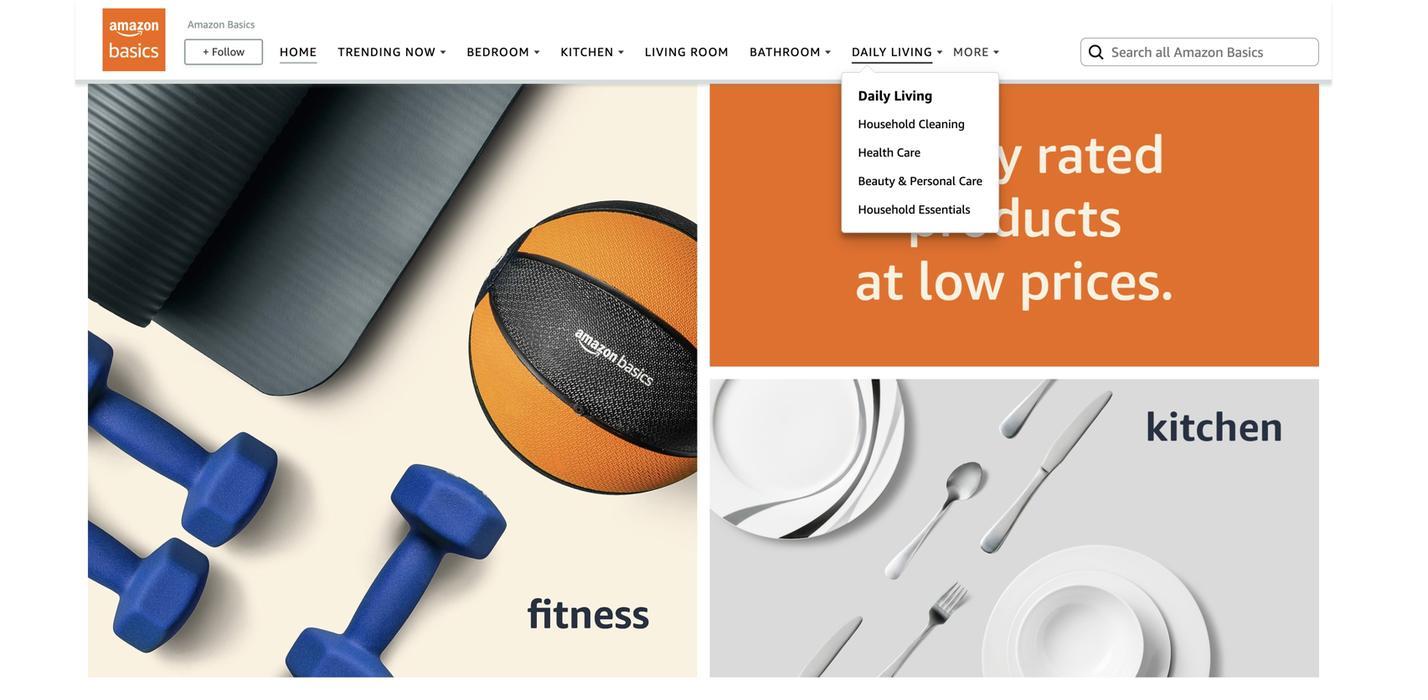 Task type: locate. For each thing, give the bounding box(es) containing it.
amazon
[[188, 18, 225, 30]]

search image
[[1087, 42, 1107, 62]]

+
[[203, 45, 209, 58]]

+ follow
[[203, 45, 245, 58]]

amazon basics logo image
[[103, 8, 165, 71]]

basics
[[227, 18, 255, 30]]

follow
[[212, 45, 245, 58]]



Task type: describe. For each thing, give the bounding box(es) containing it.
amazon basics link
[[188, 18, 255, 30]]

Search all Amazon Basics search field
[[1112, 37, 1292, 66]]

+ follow button
[[186, 40, 262, 63]]

amazon basics
[[188, 18, 255, 30]]



Task type: vqa. For each thing, say whether or not it's contained in the screenshot.
basics
yes



